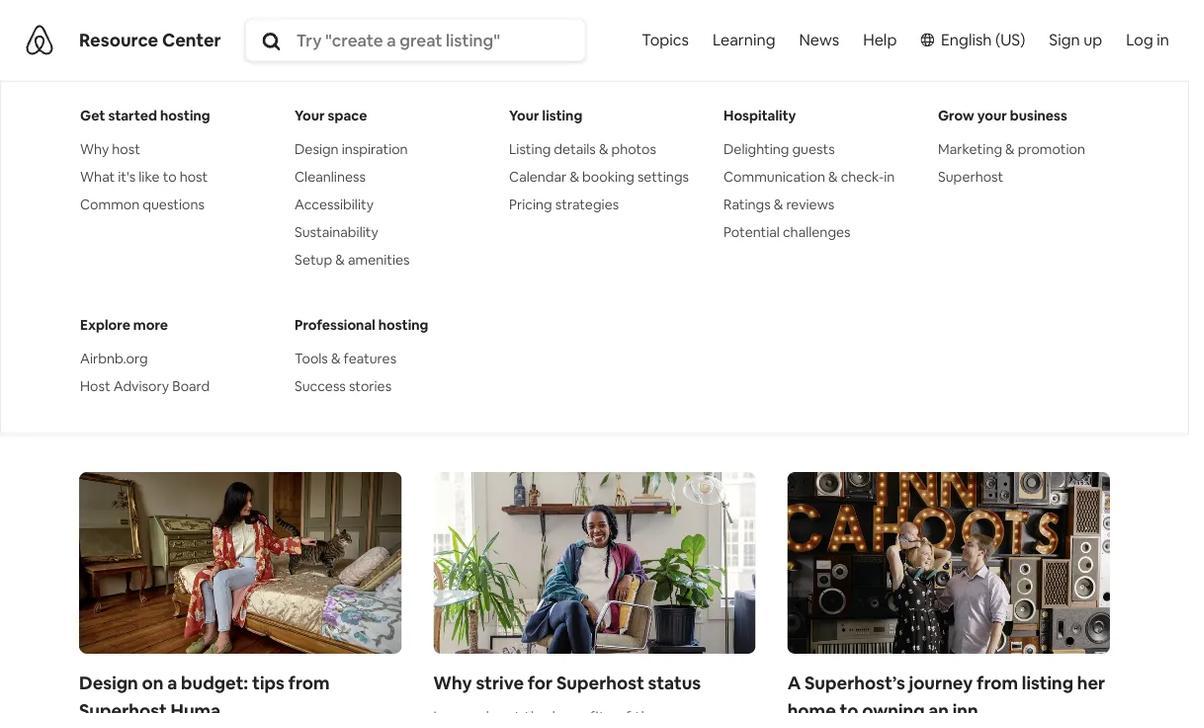 Task type: describe. For each thing, give the bounding box(es) containing it.
business for the rightmost grow your business link
[[1010, 106, 1068, 124]]

0 vertical spatial hosting
[[160, 106, 210, 124]]

why strive for superhost status link
[[433, 473, 756, 714]]

& up calendar & booking settings link
[[599, 140, 609, 158]]

listing inside your listing link
[[542, 106, 583, 124]]

cleanliness link
[[295, 167, 478, 186]]

marketing & promotion
[[938, 140, 1085, 158]]

details
[[554, 140, 596, 158]]

0 horizontal spatial grow your business link
[[231, 114, 377, 134]]

being
[[279, 265, 325, 288]]

communication & check-in link
[[724, 167, 907, 186]]

status.
[[79, 293, 133, 316]]

1 vertical spatial hosting
[[378, 316, 428, 334]]

common
[[80, 195, 140, 213]]

professional hosting link
[[295, 315, 478, 335]]

design inspiration
[[295, 140, 408, 158]]

superhost down sustainability link
[[343, 265, 427, 288]]

your for the left grow your business link
[[275, 114, 309, 134]]

cleanliness
[[295, 168, 366, 185]]

(us)
[[996, 30, 1026, 50]]

your for the rightmost grow your business link
[[977, 106, 1007, 124]]

advisory
[[113, 377, 169, 395]]

what it's like to host
[[80, 168, 208, 185]]

owning
[[862, 700, 925, 714]]

on
[[142, 672, 164, 695]]

superhost right the for
[[557, 672, 644, 695]]

guests
[[792, 140, 835, 158]]

accessibility
[[295, 195, 374, 213]]

your for your space
[[295, 106, 325, 124]]

sign up button
[[1037, 0, 1114, 79]]

from inside a superhost's journey from listing her home to owning an inn
[[977, 672, 1018, 695]]

log in button
[[1114, 0, 1181, 79]]

superhost down 'marketing'
[[938, 168, 1004, 185]]

sign
[[1049, 30, 1080, 50]]

listing inside a superhost's journey from listing her home to owning an inn
[[1022, 672, 1074, 695]]

potential
[[724, 223, 780, 241]]

discover
[[79, 265, 151, 288]]

why for why strive for superhost status
[[433, 672, 472, 695]]

english (us) button
[[909, 0, 1037, 79]]

booking
[[582, 168, 635, 185]]

learning
[[713, 30, 776, 50]]

15 articles
[[79, 352, 160, 375]]

grow your business for the left grow your business link
[[231, 114, 377, 134]]

explore
[[80, 316, 130, 334]]

superhost down "what it's like to host" link
[[79, 193, 274, 245]]

what
[[80, 168, 115, 185]]

center for first resource center link from the top
[[162, 28, 221, 52]]

your space link
[[295, 105, 478, 125]]

superhost inside "design on a budget: tips from superhost huma"
[[79, 700, 167, 714]]

settings
[[638, 168, 689, 185]]

why strive for superhost status
[[433, 672, 701, 695]]

design on a budget: tips from superhost huma
[[79, 672, 330, 714]]

topics button
[[638, 0, 693, 83]]

resource for first resource center link from the top
[[79, 28, 158, 52]]

1 horizontal spatial host
[[180, 168, 208, 185]]

it's
[[118, 168, 136, 185]]

strategies
[[555, 195, 619, 213]]

& for tools & features
[[331, 349, 341, 367]]

accessibility link
[[295, 194, 478, 214]]

an
[[929, 700, 949, 714]]

articles
[[100, 352, 160, 375]]

resource center for first resource center link from the top
[[79, 28, 221, 52]]

topics
[[642, 30, 689, 50]]

design on a budget: tips from superhost huma link
[[79, 473, 402, 714]]

success stories
[[295, 377, 392, 395]]

a superhost's journey from listing her home to owning an inn
[[788, 672, 1106, 714]]

ratings & reviews
[[724, 195, 835, 213]]

home
[[788, 700, 836, 714]]

learning button
[[701, 0, 787, 79]]

listing
[[509, 140, 551, 158]]

tools & features
[[295, 349, 397, 367]]

of
[[258, 265, 275, 288]]

inspiration
[[342, 140, 408, 158]]

1 resource center link from the top
[[79, 28, 221, 52]]

setup & amenities link
[[295, 250, 478, 269]]

features
[[344, 349, 397, 367]]

explore more link
[[80, 315, 263, 335]]

superhost's
[[805, 672, 905, 695]]

sign up
[[1049, 30, 1103, 50]]

listing details & photos link
[[509, 139, 692, 159]]

& for marketing & promotion
[[1006, 140, 1015, 158]]

pricing strategies link
[[509, 194, 692, 214]]

tips
[[252, 672, 284, 695]]

setup
[[295, 251, 332, 268]]

airbnb.org
[[80, 349, 148, 367]]

a superhost's journey from listing her home to owning an inn link
[[788, 473, 1110, 714]]

english
[[941, 30, 992, 50]]

help link
[[851, 0, 909, 79]]

get started hosting link
[[80, 105, 263, 125]]

english (us)
[[941, 30, 1026, 50]]

0 horizontal spatial in
[[884, 168, 895, 185]]

calendar
[[509, 168, 567, 185]]

marketing & promotion link
[[938, 139, 1121, 159]]

sustainability link
[[295, 222, 478, 242]]

listing details & photos
[[509, 140, 656, 158]]

news
[[799, 30, 840, 50]]

host
[[80, 377, 110, 395]]

from inside "design on a budget: tips from superhost huma"
[[288, 672, 330, 695]]

in inside button
[[1157, 30, 1170, 50]]



Task type: vqa. For each thing, say whether or not it's contained in the screenshot.
SHORTCUTS at the bottom right of page
no



Task type: locate. For each thing, give the bounding box(es) containing it.
challenges
[[783, 223, 851, 241]]

center for 2nd resource center link
[[152, 114, 203, 134]]

0 horizontal spatial listing
[[542, 106, 583, 124]]

from
[[288, 672, 330, 695], [977, 672, 1018, 695]]

grow your business link up design inspiration
[[231, 114, 377, 134]]

why up what
[[80, 140, 109, 158]]

success stories link
[[295, 376, 478, 396]]

0 horizontal spatial from
[[288, 672, 330, 695]]

resource center up get started hosting
[[79, 28, 221, 52]]

0 horizontal spatial your
[[295, 106, 325, 124]]

business up marketing & promotion link
[[1010, 106, 1068, 124]]

status
[[648, 672, 701, 695]]

pricing strategies
[[509, 195, 619, 213]]

& for calendar & booking settings
[[570, 168, 579, 185]]

tools
[[295, 349, 328, 367]]

benefits
[[186, 265, 254, 288]]

0 vertical spatial a
[[329, 265, 339, 288]]

your left space
[[295, 106, 325, 124]]

in
[[1157, 30, 1170, 50], [884, 168, 895, 185]]

log in
[[1126, 30, 1170, 50]]

1 horizontal spatial your
[[977, 106, 1007, 124]]

ratings
[[724, 195, 771, 213]]

what it's like to host link
[[80, 167, 263, 186]]

1 vertical spatial why
[[433, 672, 472, 695]]

hosting up tools & features link
[[378, 316, 428, 334]]

business for the left grow your business link
[[312, 114, 377, 134]]

& up superhost link
[[1006, 140, 1015, 158]]

grow up 'marketing'
[[938, 106, 975, 124]]

0 vertical spatial resource
[[79, 28, 158, 52]]

resource up why host
[[79, 114, 148, 134]]

to down superhost's on the right of the page
[[840, 700, 859, 714]]

to right how
[[504, 265, 522, 288]]

superhost link
[[938, 167, 1121, 186]]

0 horizontal spatial design
[[79, 672, 138, 695]]

0 vertical spatial to
[[163, 168, 177, 185]]

a inside discover the benefits of being a superhost and how to earn superhost status.
[[329, 265, 339, 288]]

& right setup
[[335, 251, 345, 268]]

center up the get started hosting link
[[162, 28, 221, 52]]

potential challenges
[[724, 223, 851, 241]]

grow your business link
[[938, 105, 1121, 125], [231, 114, 377, 134]]

photos
[[612, 140, 656, 158]]

1 vertical spatial resource
[[79, 114, 148, 134]]

get started hosting
[[80, 106, 210, 124]]

design inside "design on a budget: tips from superhost huma"
[[79, 672, 138, 695]]

communication & check-in
[[724, 168, 895, 185]]

listing left her
[[1022, 672, 1074, 695]]

design left on
[[79, 672, 138, 695]]

Search text field
[[296, 29, 582, 51]]

2 resource center from the top
[[79, 114, 203, 134]]

0 horizontal spatial host
[[112, 140, 140, 158]]

check-
[[841, 168, 884, 185]]

why inside why host link
[[80, 140, 109, 158]]

& for ratings & reviews
[[774, 195, 783, 213]]

why left strive
[[433, 672, 472, 695]]

communication
[[724, 168, 825, 185]]

explore more
[[80, 316, 168, 334]]

more
[[133, 316, 168, 334]]

amenities
[[348, 251, 410, 268]]

business up design inspiration
[[312, 114, 377, 134]]

professional
[[295, 316, 375, 334]]

0 horizontal spatial a
[[167, 672, 177, 695]]

a woman with long dark hair sits on a bed with a gold bedspread while petting a cat. image
[[79, 473, 402, 654], [79, 473, 402, 654]]

0 horizontal spatial grow
[[231, 114, 272, 134]]

1 horizontal spatial from
[[977, 672, 1018, 695]]

the
[[154, 265, 182, 288]]

news button
[[787, 0, 851, 79]]

your
[[977, 106, 1007, 124], [275, 114, 309, 134]]

1 from from the left
[[288, 672, 330, 695]]

design for design on a budget: tips from superhost huma
[[79, 672, 138, 695]]

from up inn
[[977, 672, 1018, 695]]

grow your business up design inspiration
[[231, 114, 377, 134]]

to inside "what it's like to host" link
[[163, 168, 177, 185]]

1 vertical spatial in
[[884, 168, 895, 185]]

resource center up why host link at the top left of page
[[79, 114, 203, 134]]

potential challenges link
[[724, 222, 907, 242]]

superhost right earn
[[566, 265, 651, 288]]

your listing
[[509, 106, 583, 124]]

a woman in a multi-colored jacket sits in a chair smiling at the camera. two potted plants are on either side of her. image
[[433, 473, 756, 654], [433, 473, 756, 654]]

your up marketing & promotion
[[977, 106, 1007, 124]]

resource center for 2nd resource center link
[[79, 114, 203, 134]]

why for why host
[[80, 140, 109, 158]]

host up questions
[[180, 168, 208, 185]]

2 your from the left
[[509, 106, 539, 124]]

1 horizontal spatial grow
[[938, 106, 975, 124]]

to inside discover the benefits of being a superhost and how to earn superhost status.
[[504, 265, 522, 288]]

a right on
[[167, 672, 177, 695]]

a man and woman stand in front of a wall full of speakers and a sign that reads inn cahoots; the woman has a baby on her shoulders. image
[[788, 473, 1110, 654], [788, 473, 1110, 654]]

stories
[[349, 377, 392, 395]]

& left the check-
[[829, 168, 838, 185]]

1 horizontal spatial grow your business link
[[938, 105, 1121, 125]]

pricing
[[509, 195, 552, 213]]

0 vertical spatial resource center
[[79, 28, 221, 52]]

2 resource from the top
[[79, 114, 148, 134]]

sustainability
[[295, 223, 379, 241]]

common questions
[[80, 195, 205, 213]]

& down communication
[[774, 195, 783, 213]]

1 horizontal spatial a
[[329, 265, 339, 288]]

why host link
[[80, 139, 263, 159]]

host up it's
[[112, 140, 140, 158]]

superhost
[[938, 168, 1004, 185], [79, 193, 274, 245], [343, 265, 427, 288], [566, 265, 651, 288], [557, 672, 644, 695], [79, 700, 167, 714]]

1 horizontal spatial grow your business
[[938, 106, 1068, 124]]

0 vertical spatial why
[[80, 140, 109, 158]]

hosting up why host link at the top left of page
[[160, 106, 210, 124]]

1 horizontal spatial listing
[[1022, 672, 1074, 695]]

2 vertical spatial to
[[840, 700, 859, 714]]

reviews
[[786, 195, 835, 213]]

0 horizontal spatial grow your business
[[231, 114, 377, 134]]

in right log
[[1157, 30, 1170, 50]]

1 vertical spatial host
[[180, 168, 208, 185]]

0 vertical spatial resource center link
[[79, 28, 221, 52]]

grow left your space
[[231, 114, 272, 134]]

your inside grow your business link
[[977, 106, 1007, 124]]

a
[[788, 672, 801, 695]]

1 your from the left
[[295, 106, 325, 124]]

earn
[[526, 265, 563, 288]]

airbnb.org link
[[80, 349, 263, 368]]

resource center link up get started hosting
[[79, 28, 221, 52]]

1 horizontal spatial to
[[504, 265, 522, 288]]

like
[[139, 168, 160, 185]]

host
[[112, 140, 140, 158], [180, 168, 208, 185]]

center
[[162, 28, 221, 52], [152, 114, 203, 134]]

started
[[108, 106, 157, 124]]

& for communication & check-in
[[829, 168, 838, 185]]

delighting guests link
[[724, 139, 907, 159]]

listing up details
[[542, 106, 583, 124]]

for
[[528, 672, 553, 695]]

budget:
[[181, 672, 248, 695]]

why inside why strive for superhost status link
[[433, 672, 472, 695]]

superhost down on
[[79, 700, 167, 714]]

0 vertical spatial center
[[162, 28, 221, 52]]

resource up started
[[79, 28, 158, 52]]

1 horizontal spatial design
[[295, 140, 339, 158]]

grow your business up marketing & promotion
[[938, 106, 1068, 124]]

board
[[172, 377, 210, 395]]

1 vertical spatial center
[[152, 114, 203, 134]]

business
[[1010, 106, 1068, 124], [312, 114, 377, 134]]

0 vertical spatial host
[[112, 140, 140, 158]]

center up why host link at the top left of page
[[152, 114, 203, 134]]

questions
[[143, 195, 205, 213]]

your listing link
[[509, 105, 692, 125]]

her
[[1077, 672, 1106, 695]]

2 resource center link from the top
[[79, 114, 203, 134]]

0 horizontal spatial why
[[80, 140, 109, 158]]

to right like
[[163, 168, 177, 185]]

15
[[79, 352, 96, 375]]

grow your business link up marketing & promotion link
[[938, 105, 1121, 125]]

why
[[80, 140, 109, 158], [433, 672, 472, 695]]

2 from from the left
[[977, 672, 1018, 695]]

1 horizontal spatial business
[[1010, 106, 1068, 124]]

1 horizontal spatial hosting
[[378, 316, 428, 334]]

0 vertical spatial in
[[1157, 30, 1170, 50]]

1 vertical spatial listing
[[1022, 672, 1074, 695]]

a inside "design on a budget: tips from superhost huma"
[[167, 672, 177, 695]]

delighting
[[724, 140, 789, 158]]

1 vertical spatial to
[[504, 265, 522, 288]]

1 vertical spatial resource center link
[[79, 114, 203, 134]]

marketing
[[938, 140, 1003, 158]]

your for your listing
[[509, 106, 539, 124]]

grow your business for the rightmost grow your business link
[[938, 106, 1068, 124]]

hospitality
[[724, 106, 796, 124]]

discover the benefits of being a superhost and how to earn superhost status.
[[79, 265, 651, 316]]

& down details
[[570, 168, 579, 185]]

1 vertical spatial resource center
[[79, 114, 203, 134]]

0 horizontal spatial business
[[312, 114, 377, 134]]

to inside a superhost's journey from listing her home to owning an inn
[[840, 700, 859, 714]]

tools & features link
[[295, 349, 478, 368]]

resource center link up why host link at the top left of page
[[79, 114, 203, 134]]

1 vertical spatial a
[[167, 672, 177, 695]]

1 horizontal spatial in
[[1157, 30, 1170, 50]]

0 horizontal spatial hosting
[[160, 106, 210, 124]]

design for design inspiration
[[295, 140, 339, 158]]

in down delighting guests link
[[884, 168, 895, 185]]

how
[[465, 265, 500, 288]]

1 horizontal spatial your
[[509, 106, 539, 124]]

& right tools
[[331, 349, 341, 367]]

1 vertical spatial design
[[79, 672, 138, 695]]

1 resource center from the top
[[79, 28, 221, 52]]

ratings & reviews link
[[724, 194, 907, 214]]

hospitality link
[[724, 105, 907, 125]]

1 resource from the top
[[79, 28, 158, 52]]

up
[[1084, 30, 1103, 50]]

your left space
[[275, 114, 309, 134]]

your up listing
[[509, 106, 539, 124]]

a right being
[[329, 265, 339, 288]]

calendar & booking settings
[[509, 168, 689, 185]]

0 horizontal spatial your
[[275, 114, 309, 134]]

2 horizontal spatial to
[[840, 700, 859, 714]]

1 horizontal spatial why
[[433, 672, 472, 695]]

your
[[295, 106, 325, 124], [509, 106, 539, 124]]

design up cleanliness
[[295, 140, 339, 158]]

0 vertical spatial listing
[[542, 106, 583, 124]]

resource for 2nd resource center link
[[79, 114, 148, 134]]

0 horizontal spatial to
[[163, 168, 177, 185]]

from right the tips
[[288, 672, 330, 695]]

to
[[163, 168, 177, 185], [504, 265, 522, 288], [840, 700, 859, 714]]

& for setup & amenities
[[335, 251, 345, 268]]

0 vertical spatial design
[[295, 140, 339, 158]]



